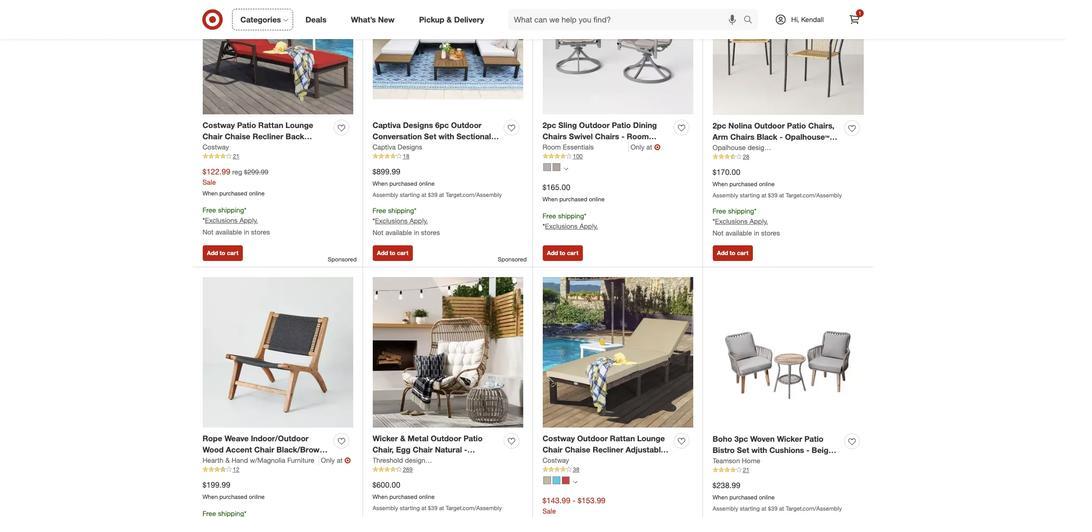 Task type: locate. For each thing, give the bounding box(es) containing it.
0 vertical spatial only
[[631, 143, 645, 151]]

1 horizontal spatial costway link
[[543, 455, 569, 465]]

chair inside costway patio rattan lounge chair chaise recliner back adjustable cushioned outdoor red
[[203, 132, 223, 141]]

0 horizontal spatial not
[[203, 228, 214, 236]]

starting down $600.00 in the bottom of the page
[[400, 504, 420, 512]]

when for $165.00
[[543, 196, 558, 203]]

1 vertical spatial adjustable
[[626, 445, 665, 455]]

costway for costway patio rattan lounge chair chaise recliner back adjustable cushioned outdoor red
[[203, 120, 235, 130]]

assembly for $170.00
[[713, 192, 738, 199]]

online inside $165.00 when purchased online
[[589, 196, 605, 203]]

target.com/assembly inside $899.99 when purchased online assembly starting at $39 at target.com/assembly sponsored
[[446, 191, 502, 198]]

red image
[[562, 476, 570, 484]]

costway for adjustable costway link
[[203, 143, 229, 151]]

2 add from the left
[[377, 249, 388, 257]]

4 add from the left
[[717, 249, 728, 257]]

when inside "$600.00 when purchased online assembly starting at $39 at target.com/assembly"
[[373, 493, 388, 500]]

0 horizontal spatial all colors element
[[564, 165, 568, 171]]

assembly down $600.00 in the bottom of the page
[[373, 504, 398, 512]]

purchased down reg
[[219, 190, 247, 197]]

1 vertical spatial all colors image
[[573, 480, 577, 484]]

6pc
[[435, 120, 449, 130]]

online up free shipping * * exclusions apply.
[[589, 196, 605, 203]]

with
[[439, 132, 454, 141], [749, 143, 765, 153], [778, 143, 791, 152], [752, 445, 767, 455], [264, 456, 280, 466], [453, 456, 469, 466]]

2 horizontal spatial in
[[754, 229, 759, 237]]

chairs up 100 link
[[595, 132, 619, 141]]

1 horizontal spatial available
[[386, 228, 412, 236]]

wicker up chair,
[[373, 434, 398, 443]]

cushioned up red 'image'
[[543, 456, 583, 466]]

purchased
[[389, 180, 417, 187], [730, 180, 757, 188], [219, 190, 247, 197], [560, 196, 587, 203], [219, 493, 247, 500], [389, 493, 417, 500], [730, 494, 757, 501]]

all colors image for $165.00
[[564, 166, 568, 171]]

& down accent
[[230, 456, 236, 466]]

add to cart button for captiva designs 6pc outdoor conversation set with sectional sofa beige
[[373, 246, 413, 261]]

beige down conversation
[[392, 143, 413, 153]]

2pc inside 2pc nolina outdoor patio chairs, arm chairs black - opalhouse™ designed with jungalow™
[[713, 121, 726, 131]]

1 horizontal spatial 2pc
[[713, 121, 726, 131]]

0 horizontal spatial sale
[[203, 178, 216, 186]]

1 vertical spatial designs
[[398, 143, 422, 151]]

shipping down $122.99 reg $299.99 sale when purchased online on the top left of the page
[[218, 206, 244, 214]]

studio
[[471, 456, 495, 466]]

chairs down nolina at the top right
[[730, 132, 755, 142]]

free down $899.99
[[373, 206, 386, 215]]

chaise for patio
[[225, 132, 250, 141]]

chair up w/magnolia
[[254, 445, 274, 455]]

designs inside captiva designs 6pc outdoor conversation set with sectional sofa beige
[[403, 120, 433, 130]]

rattan up the $299.99
[[258, 120, 283, 130]]

stores for $122.99
[[251, 228, 270, 236]]

apply.
[[240, 216, 258, 224], [410, 216, 428, 225], [750, 217, 768, 225], [580, 222, 598, 230]]

cart
[[227, 249, 238, 257], [397, 249, 408, 257], [567, 249, 579, 257], [737, 249, 749, 257]]

mcgee down threshold
[[373, 467, 399, 477]]

all colors element for $143.99
[[573, 479, 577, 484]]

when down $199.99
[[203, 493, 218, 500]]

mcgee inside threshold designed w/studio mcgee link
[[464, 456, 487, 464]]

shipping inside free shipping * * exclusions apply.
[[558, 212, 584, 220]]

what's new
[[351, 14, 395, 24]]

1 to from the left
[[220, 249, 225, 257]]

boho
[[713, 434, 732, 444]]

1 vertical spatial rattan
[[610, 434, 635, 443]]

assembly for $238.99
[[713, 505, 738, 512]]

not for $122.99
[[203, 228, 214, 236]]

chair,
[[373, 445, 394, 455]]

chair
[[203, 132, 223, 141], [254, 445, 274, 455], [413, 445, 433, 455], [543, 445, 563, 455]]

designs
[[403, 120, 433, 130], [398, 143, 422, 151]]

patio inside 2pc sling outdoor patio dining chairs swivel chairs - room essentials™
[[612, 120, 631, 130]]

when for $170.00
[[713, 180, 728, 188]]

purchased down $238.99
[[730, 494, 757, 501]]

21 link down 'back'
[[203, 152, 353, 161]]

deals
[[306, 14, 327, 24]]

recliner up 38 link
[[593, 445, 624, 455]]

1 horizontal spatial chaise
[[565, 445, 591, 455]]

1 add from the left
[[207, 249, 218, 257]]

2pc up arm on the top of page
[[713, 121, 726, 131]]

only for chairs
[[631, 143, 645, 151]]

2 horizontal spatial not
[[713, 229, 724, 237]]

0 horizontal spatial free shipping * * exclusions apply. not available in stores
[[203, 206, 270, 236]]

21 for $122.99
[[233, 153, 239, 160]]

purchased down $170.00
[[730, 180, 757, 188]]

0 horizontal spatial sponsored
[[328, 256, 357, 263]]

0 horizontal spatial beige
[[392, 143, 413, 153]]

captiva for captiva designs
[[373, 143, 396, 151]]

designs for captiva designs 6pc outdoor conversation set with sectional sofa beige
[[403, 120, 433, 130]]

lounge inside costway outdoor rattan lounge chair chaise recliner adjustable cushioned patio
[[637, 434, 665, 443]]

outdoor up natural
[[431, 434, 461, 443]]

2 add to cart button from the left
[[373, 246, 413, 261]]

purchased for $199.99
[[219, 493, 247, 500]]

shipping
[[218, 206, 244, 214], [388, 206, 414, 215], [728, 207, 754, 215], [558, 212, 584, 220]]

costway inside costway patio rattan lounge chair chaise recliner back adjustable cushioned outdoor red
[[203, 120, 235, 130]]

exclusions apply. link
[[205, 216, 258, 224], [375, 216, 428, 225], [715, 217, 768, 225], [545, 222, 598, 230]]

outdoor up 38
[[577, 434, 608, 443]]

captiva down conversation
[[373, 143, 396, 151]]

cushioned inside costway patio rattan lounge chair chaise recliner back adjustable cushioned outdoor red
[[244, 143, 284, 153]]

1 horizontal spatial only
[[631, 143, 645, 151]]

beige inside boho 3pc woven wicker patio bistro set with cushions - beige - teamson home
[[812, 445, 833, 455]]

cart for $899.99
[[397, 249, 408, 257]]

add to cart for captiva designs 6pc outdoor conversation set with sectional sofa beige
[[377, 249, 408, 257]]

1 horizontal spatial sponsored
[[498, 256, 527, 263]]

patio inside boho 3pc woven wicker patio bistro set with cushions - beige - teamson home
[[805, 434, 824, 444]]

starting for $238.99
[[740, 505, 760, 512]]

0 horizontal spatial all colors image
[[564, 166, 568, 171]]

online inside "$600.00 when purchased online assembly starting at $39 at target.com/assembly"
[[419, 493, 435, 500]]

with inside captiva designs 6pc outdoor conversation set with sectional sofa beige
[[439, 132, 454, 141]]

when down $600.00 in the bottom of the page
[[373, 493, 388, 500]]

online down 28 link
[[759, 180, 775, 188]]

online inside $899.99 when purchased online assembly starting at $39 at target.com/assembly sponsored
[[419, 180, 435, 187]]

all colors image
[[564, 166, 568, 171], [573, 480, 577, 484]]

search
[[739, 15, 763, 25]]

when inside $238.99 when purchased online assembly starting at $39 at target.com/assembly
[[713, 494, 728, 501]]

jungalow™
[[767, 143, 807, 153]]

0 vertical spatial 21 link
[[203, 152, 353, 161]]

to
[[220, 249, 225, 257], [390, 249, 395, 257], [560, 249, 565, 257], [730, 249, 736, 257]]

chaise for outdoor
[[565, 445, 591, 455]]

1 horizontal spatial recliner
[[593, 445, 624, 455]]

lounge inside costway patio rattan lounge chair chaise recliner back adjustable cushioned outdoor red
[[286, 120, 313, 130]]

1
[[859, 10, 861, 16]]

in
[[244, 228, 249, 236], [414, 228, 419, 236], [754, 229, 759, 237]]

rope weave indoor/outdoor wood accent chair black/brown - hearth & hand™ with magnolia image
[[203, 277, 353, 428], [203, 277, 353, 428]]

purchased inside $899.99 when purchased online assembly starting at $39 at target.com/assembly sponsored
[[389, 180, 417, 187]]

available for $899.99
[[386, 228, 412, 236]]

chaise up 38
[[565, 445, 591, 455]]

& up egg
[[400, 434, 406, 443]]

1 horizontal spatial chairs
[[595, 132, 619, 141]]

purchased inside $170.00 when purchased online assembly starting at $39 at target.com/assembly
[[730, 180, 757, 188]]

3 add to cart from the left
[[547, 249, 579, 257]]

$39 for $238.99
[[768, 505, 778, 512]]

chairs inside 2pc nolina outdoor patio chairs, arm chairs black - opalhouse™ designed with jungalow™
[[730, 132, 755, 142]]

only at ¬ right furniture
[[321, 455, 351, 465]]

assembly inside $238.99 when purchased online assembly starting at $39 at target.com/assembly
[[713, 505, 738, 512]]

1 vertical spatial captiva
[[373, 143, 396, 151]]

2 horizontal spatial chairs
[[730, 132, 755, 142]]

0 vertical spatial room
[[627, 132, 649, 141]]

1 horizontal spatial set
[[737, 445, 749, 455]]

2pc
[[543, 120, 556, 130], [713, 121, 726, 131]]

1 vertical spatial mcgee
[[373, 467, 399, 477]]

target.com/assembly for $600.00
[[446, 504, 502, 512]]

threshold designed w/studio mcgee link
[[373, 455, 487, 465]]

0 vertical spatial captiva
[[373, 120, 401, 130]]

$39 for $899.99
[[428, 191, 438, 198]]

all colors image right tan image
[[564, 166, 568, 171]]

hearth & hand w/magnolia furniture link
[[203, 455, 319, 465]]

outdoor down 'back'
[[286, 143, 317, 153]]

conversation
[[373, 132, 422, 141]]

designs up conversation
[[403, 120, 433, 130]]

online for $899.99
[[419, 180, 435, 187]]

0 horizontal spatial only
[[321, 456, 335, 464]]

online inside $170.00 when purchased online assembly starting at $39 at target.com/assembly
[[759, 180, 775, 188]]

assembly down $238.99
[[713, 505, 738, 512]]

set down 6pc
[[424, 132, 436, 141]]

black
[[757, 132, 778, 142]]

captiva designs 6pc outdoor conversation set with sectional sofa beige image
[[373, 0, 523, 114], [373, 0, 523, 114]]

2 sponsored from the left
[[498, 256, 527, 263]]

$39 for $170.00
[[768, 192, 778, 199]]

only right furniture
[[321, 456, 335, 464]]

starting inside "$600.00 when purchased online assembly starting at $39 at target.com/assembly"
[[400, 504, 420, 512]]

1 horizontal spatial 21 link
[[713, 466, 864, 474]]

starting inside $899.99 when purchased online assembly starting at $39 at target.com/assembly sponsored
[[400, 191, 420, 198]]

chairs up essentials™
[[543, 132, 567, 141]]

& right pickup
[[447, 14, 452, 24]]

kendall
[[801, 15, 824, 23]]

0 horizontal spatial ¬
[[345, 455, 351, 465]]

0 horizontal spatial room
[[543, 143, 561, 151]]

0 vertical spatial beige
[[392, 143, 413, 153]]

in for $899.99
[[414, 228, 419, 236]]

starting down $238.99
[[740, 505, 760, 512]]

1 vertical spatial only
[[321, 456, 335, 464]]

What can we help you find? suggestions appear below search field
[[508, 9, 746, 30]]

1 add to cart from the left
[[207, 249, 238, 257]]

at
[[647, 143, 652, 151], [421, 191, 426, 198], [439, 191, 444, 198], [762, 192, 767, 199], [779, 192, 784, 199], [337, 456, 343, 464], [421, 504, 426, 512], [439, 504, 444, 512], [762, 505, 767, 512], [779, 505, 784, 512]]

deals link
[[297, 9, 339, 30]]

chaise inside costway patio rattan lounge chair chaise recliner back adjustable cushioned outdoor red
[[225, 132, 250, 141]]

2 to from the left
[[390, 249, 395, 257]]

0 vertical spatial adjustable
[[203, 143, 242, 153]]

1 vertical spatial set
[[737, 445, 749, 455]]

costway link up turquoise image
[[543, 455, 569, 465]]

0 vertical spatial rattan
[[258, 120, 283, 130]]

online down teamson home link
[[759, 494, 775, 501]]

1 horizontal spatial in
[[414, 228, 419, 236]]

lounge for back
[[286, 120, 313, 130]]

to for 2pc nolina outdoor patio chairs, arm chairs black - opalhouse™ designed with jungalow™
[[730, 249, 736, 257]]

3pc
[[735, 434, 748, 444]]

4 add to cart from the left
[[717, 249, 749, 257]]

purchased down $165.00
[[560, 196, 587, 203]]

purchased inside $238.99 when purchased online assembly starting at $39 at target.com/assembly
[[730, 494, 757, 501]]

0 vertical spatial costway link
[[203, 142, 229, 152]]

& left 'hand'
[[225, 456, 230, 464]]

- inside wicker & metal outdoor patio chair, egg chair natural - threshold™ designed with studio mcgee
[[464, 445, 467, 455]]

rattan up 38 link
[[610, 434, 635, 443]]

0 horizontal spatial wicker
[[373, 434, 398, 443]]

21 link down cushions in the bottom right of the page
[[713, 466, 864, 474]]

& inside wicker & metal outdoor patio chair, egg chair natural - threshold™ designed with studio mcgee
[[400, 434, 406, 443]]

teamson inside boho 3pc woven wicker patio bistro set with cushions - beige - teamson home
[[713, 456, 746, 466]]

1 horizontal spatial mcgee
[[464, 456, 487, 464]]

1 horizontal spatial ¬
[[654, 142, 661, 152]]

target.com/assembly inside $170.00 when purchased online assembly starting at $39 at target.com/assembly
[[786, 192, 842, 199]]

add for 2pc nolina outdoor patio chairs, arm chairs black - opalhouse™ designed with jungalow™
[[717, 249, 728, 257]]

1 vertical spatial chaise
[[565, 445, 591, 455]]

2 add to cart from the left
[[377, 249, 408, 257]]

free down $165.00
[[543, 212, 556, 220]]

all colors image for $143.99
[[573, 480, 577, 484]]

starting inside $170.00 when purchased online assembly starting at $39 at target.com/assembly
[[740, 192, 760, 199]]

1 vertical spatial lounge
[[637, 434, 665, 443]]

0 vertical spatial lounge
[[286, 120, 313, 130]]

1 horizontal spatial all colors image
[[573, 480, 577, 484]]

1 horizontal spatial beige
[[812, 445, 833, 455]]

recliner left 'back'
[[253, 132, 283, 141]]

when down $122.99
[[203, 190, 218, 197]]

0 vertical spatial all colors image
[[564, 166, 568, 171]]

0 horizontal spatial in
[[244, 228, 249, 236]]

1 horizontal spatial sale
[[543, 507, 556, 515]]

rattan inside costway patio rattan lounge chair chaise recliner back adjustable cushioned outdoor red
[[258, 120, 283, 130]]

¬ for 2pc sling outdoor patio dining chairs swivel chairs - room essentials™
[[654, 142, 661, 152]]

costway patio rattan lounge chair chaise recliner back adjustable cushioned outdoor red image
[[203, 0, 353, 114], [203, 0, 353, 114]]

only up 100 link
[[631, 143, 645, 151]]

opalhouse designed with jungalow
[[713, 143, 822, 152]]

adjustable
[[203, 143, 242, 153], [626, 445, 665, 455]]

1 vertical spatial only at ¬
[[321, 455, 351, 465]]

purchased down $899.99
[[389, 180, 417, 187]]

21
[[233, 153, 239, 160], [743, 466, 750, 474]]

target.com/assembly inside $238.99 when purchased online assembly starting at $39 at target.com/assembly
[[786, 505, 842, 512]]

captiva designs
[[373, 143, 422, 151]]

room up tan image
[[543, 143, 561, 151]]

with inside 2pc nolina outdoor patio chairs, arm chairs black - opalhouse™ designed with jungalow™
[[749, 143, 765, 153]]

chair up red
[[203, 132, 223, 141]]

0 horizontal spatial cushioned
[[244, 143, 284, 153]]

3 to from the left
[[560, 249, 565, 257]]

0 vertical spatial mcgee
[[464, 456, 487, 464]]

4 to from the left
[[730, 249, 736, 257]]

$143.99 - $153.99 sale
[[543, 496, 606, 515]]

1 horizontal spatial room
[[627, 132, 649, 141]]

$165.00
[[543, 182, 570, 192]]

sponsored
[[328, 256, 357, 263], [498, 256, 527, 263]]

0 horizontal spatial chaise
[[225, 132, 250, 141]]

1 vertical spatial sale
[[543, 507, 556, 515]]

add
[[207, 249, 218, 257], [377, 249, 388, 257], [547, 249, 558, 257], [717, 249, 728, 257]]

1 add to cart button from the left
[[203, 246, 243, 261]]

assembly inside $899.99 when purchased online assembly starting at $39 at target.com/assembly sponsored
[[373, 191, 398, 198]]

mcgee right w/studio
[[464, 456, 487, 464]]

1 vertical spatial costway link
[[543, 455, 569, 465]]

starting
[[400, 191, 420, 198], [740, 192, 760, 199], [400, 504, 420, 512], [740, 505, 760, 512]]

when down $170.00
[[713, 180, 728, 188]]

captiva inside captiva designs 6pc outdoor conversation set with sectional sofa beige
[[373, 120, 401, 130]]

wicker & metal outdoor patio chair, egg chair natural - threshold™ designed with studio mcgee image
[[373, 277, 523, 428], [373, 277, 523, 428]]

1 horizontal spatial 21
[[743, 466, 750, 474]]

captiva
[[373, 120, 401, 130], [373, 143, 396, 151]]

purchased down $600.00 in the bottom of the page
[[389, 493, 417, 500]]

when for $238.99
[[713, 494, 728, 501]]

rattan inside costway outdoor rattan lounge chair chaise recliner adjustable cushioned patio
[[610, 434, 635, 443]]

set down 3pc
[[737, 445, 749, 455]]

21 down teamson home link
[[743, 466, 750, 474]]

2 home from the left
[[748, 456, 770, 466]]

turquoise image
[[552, 476, 560, 484]]

assembly for $600.00
[[373, 504, 398, 512]]

set inside captiva designs 6pc outdoor conversation set with sectional sofa beige
[[424, 132, 436, 141]]

4 cart from the left
[[737, 249, 749, 257]]

only at ¬ for rope weave indoor/outdoor wood accent chair black/brown - hearth & hand™ with magnolia
[[321, 455, 351, 465]]

adjustable up red
[[203, 143, 242, 153]]

0 vertical spatial chaise
[[225, 132, 250, 141]]

-
[[622, 132, 625, 141], [780, 132, 783, 142], [326, 445, 330, 455], [464, 445, 467, 455], [807, 445, 810, 455], [835, 445, 838, 455], [573, 496, 576, 505]]

1 vertical spatial 21
[[743, 466, 750, 474]]

all colors image right red 'image'
[[573, 480, 577, 484]]

add to cart
[[207, 249, 238, 257], [377, 249, 408, 257], [547, 249, 579, 257], [717, 249, 749, 257]]

18
[[403, 153, 409, 160]]

shipping down $165.00 when purchased online
[[558, 212, 584, 220]]

target.com/assembly inside "$600.00 when purchased online assembly starting at $39 at target.com/assembly"
[[446, 504, 502, 512]]

costway outdoor rattan lounge chair chaise recliner adjustable cushioned patio image
[[543, 277, 693, 428], [543, 277, 693, 428]]

mcgee
[[464, 456, 487, 464], [373, 467, 399, 477]]

costway patio rattan lounge chair chaise recliner back adjustable cushioned outdoor red link
[[203, 120, 330, 164]]

chair down metal
[[413, 445, 433, 455]]

online down 12 link
[[249, 493, 265, 500]]

outdoor inside 2pc sling outdoor patio dining chairs swivel chairs - room essentials™
[[579, 120, 610, 130]]

& inside rope weave indoor/outdoor wood accent chair black/brown - hearth & hand™ with magnolia
[[230, 456, 236, 466]]

lounge up 'back'
[[286, 120, 313, 130]]

chair up turquoise image
[[543, 445, 563, 455]]

lounge up 38 link
[[637, 434, 665, 443]]

captiva designs 6pc outdoor conversation set with sectional sofa beige
[[373, 120, 491, 153]]

hearth & hand w/magnolia furniture
[[203, 456, 314, 464]]

when inside '$199.99 when purchased online'
[[203, 493, 218, 500]]

captiva for captiva designs 6pc outdoor conversation set with sectional sofa beige
[[373, 120, 401, 130]]

0 vertical spatial recliner
[[253, 132, 283, 141]]

outdoor up sectional
[[451, 120, 482, 130]]

purchased inside "$600.00 when purchased online assembly starting at $39 at target.com/assembly"
[[389, 493, 417, 500]]

2 horizontal spatial available
[[726, 229, 752, 237]]

- inside 2pc sling outdoor patio dining chairs swivel chairs - room essentials™
[[622, 132, 625, 141]]

assembly inside "$600.00 when purchased online assembly starting at $39 at target.com/assembly"
[[373, 504, 398, 512]]

starting for $170.00
[[740, 192, 760, 199]]

boho 3pc woven wicker patio bistro set with cushions - beige - teamson home image
[[713, 277, 864, 428], [713, 277, 864, 428]]

costway link
[[203, 142, 229, 152], [543, 455, 569, 465]]

purchased inside '$199.99 when purchased online'
[[219, 493, 247, 500]]

shipping down $170.00
[[728, 207, 754, 215]]

0 vertical spatial set
[[424, 132, 436, 141]]

exclusions inside free shipping * * exclusions apply.
[[545, 222, 578, 230]]

chairs,
[[808, 121, 835, 131]]

to for captiva designs 6pc outdoor conversation set with sectional sofa beige
[[390, 249, 395, 257]]

1 horizontal spatial rattan
[[610, 434, 635, 443]]

2 horizontal spatial free shipping * * exclusions apply. not available in stores
[[713, 207, 780, 237]]

adjustable inside costway patio rattan lounge chair chaise recliner back adjustable cushioned outdoor red
[[203, 143, 242, 153]]

all colors element right red 'image'
[[573, 479, 577, 484]]

beige right cushions in the bottom right of the page
[[812, 445, 833, 455]]

0 horizontal spatial lounge
[[286, 120, 313, 130]]

add to cart for 2pc nolina outdoor patio chairs, arm chairs black - opalhouse™ designed with jungalow™
[[717, 249, 749, 257]]

lounge for adjustable
[[637, 434, 665, 443]]

21 link
[[203, 152, 353, 161], [713, 466, 864, 474]]

0 vertical spatial cushioned
[[244, 143, 284, 153]]

recliner inside costway outdoor rattan lounge chair chaise recliner adjustable cushioned patio
[[593, 445, 624, 455]]

online for $238.99
[[759, 494, 775, 501]]

rope weave indoor/outdoor wood accent chair black/brown - hearth & hand™ with magnolia link
[[203, 433, 330, 466]]

chaise up reg
[[225, 132, 250, 141]]

2pc left sling
[[543, 120, 556, 130]]

0 horizontal spatial adjustable
[[203, 143, 242, 153]]

¬ for rope weave indoor/outdoor wood accent chair black/brown - hearth & hand™ with magnolia
[[345, 455, 351, 465]]

outdoor up the black
[[754, 121, 785, 131]]

purchased inside $165.00 when purchased online
[[560, 196, 587, 203]]

0 vertical spatial only at ¬
[[631, 142, 661, 152]]

threshold
[[373, 456, 403, 464]]

$39 inside "$600.00 when purchased online assembly starting at $39 at target.com/assembly"
[[428, 504, 438, 512]]

3 add to cart button from the left
[[543, 246, 583, 261]]

in for $122.99
[[244, 228, 249, 236]]

*
[[244, 206, 247, 214], [414, 206, 417, 215], [754, 207, 757, 215], [584, 212, 587, 220], [203, 216, 205, 224], [373, 216, 375, 225], [713, 217, 715, 225], [543, 222, 545, 230]]

$122.99 reg $299.99 sale when purchased online
[[203, 167, 268, 197]]

1 vertical spatial recliner
[[593, 445, 624, 455]]

2pc sling outdoor patio dining chairs swivel chairs - room essentials™ image
[[543, 0, 693, 114], [543, 0, 693, 114]]

21 for $238.99
[[743, 466, 750, 474]]

online inside $238.99 when purchased online assembly starting at $39 at target.com/assembly
[[759, 494, 775, 501]]

all colors element right tan image
[[564, 165, 568, 171]]

sale
[[203, 178, 216, 186], [543, 507, 556, 515]]

assembly down $170.00
[[713, 192, 738, 199]]

0 vertical spatial ¬
[[654, 142, 661, 152]]

$39 inside $238.99 when purchased online assembly starting at $39 at target.com/assembly
[[768, 505, 778, 512]]

captiva designs link
[[373, 142, 422, 152]]

home down 3pc
[[742, 456, 761, 465]]

purchased for $899.99
[[389, 180, 417, 187]]

2pc nolina outdoor patio chairs, arm chairs black - opalhouse™ designed with jungalow™ image
[[713, 0, 864, 115], [713, 0, 864, 115]]

purchased down $199.99
[[219, 493, 247, 500]]

captiva up conversation
[[373, 120, 401, 130]]

1 horizontal spatial stores
[[421, 228, 440, 236]]

patio inside wicker & metal outdoor patio chair, egg chair natural - threshold™ designed with studio mcgee
[[464, 434, 483, 443]]

0 vertical spatial designs
[[403, 120, 433, 130]]

4 add to cart button from the left
[[713, 246, 753, 261]]

free shipping * * exclusions apply. not available in stores for $899.99
[[373, 206, 440, 236]]

1 vertical spatial all colors element
[[573, 479, 577, 484]]

online for $600.00
[[419, 493, 435, 500]]

hearth inside rope weave indoor/outdoor wood accent chair black/brown - hearth & hand™ with magnolia
[[203, 456, 228, 466]]

add to cart button
[[203, 246, 243, 261], [373, 246, 413, 261], [543, 246, 583, 261], [713, 246, 753, 261]]

cushioned up the $299.99
[[244, 143, 284, 153]]

¬ left threshold
[[345, 455, 351, 465]]

3 cart from the left
[[567, 249, 579, 257]]

1 horizontal spatial cushioned
[[543, 456, 583, 466]]

only for -
[[321, 456, 335, 464]]

when down $899.99
[[373, 180, 388, 187]]

0 horizontal spatial 21
[[233, 153, 239, 160]]

online for $199.99
[[249, 493, 265, 500]]

1 horizontal spatial only at ¬
[[631, 142, 661, 152]]

all colors element for $165.00
[[564, 165, 568, 171]]

when down $165.00
[[543, 196, 558, 203]]

0 horizontal spatial recliner
[[253, 132, 283, 141]]

cart for $122.99
[[227, 249, 238, 257]]

$170.00 when purchased online assembly starting at $39 at target.com/assembly
[[713, 167, 842, 199]]

1 vertical spatial room
[[543, 143, 561, 151]]

21 up reg
[[233, 153, 239, 160]]

when inside $899.99 when purchased online assembly starting at $39 at target.com/assembly sponsored
[[373, 180, 388, 187]]

free down $122.99 reg $299.99 sale when purchased online on the top left of the page
[[203, 206, 216, 214]]

assembly
[[373, 191, 398, 198], [713, 192, 738, 199], [373, 504, 398, 512], [713, 505, 738, 512]]

0 horizontal spatial set
[[424, 132, 436, 141]]

lounge
[[286, 120, 313, 130], [637, 434, 665, 443]]

black/brown
[[276, 445, 324, 455]]

chaise inside costway outdoor rattan lounge chair chaise recliner adjustable cushioned patio
[[565, 445, 591, 455]]

starting down $170.00
[[740, 192, 760, 199]]

1 vertical spatial ¬
[[345, 455, 351, 465]]

set
[[424, 132, 436, 141], [737, 445, 749, 455]]

designs up 18
[[398, 143, 422, 151]]

purchased for $165.00
[[560, 196, 587, 203]]

0 horizontal spatial available
[[215, 228, 242, 236]]

0 horizontal spatial only at ¬
[[321, 455, 351, 465]]

2 captiva from the top
[[373, 143, 396, 151]]

online down the $299.99
[[249, 190, 265, 197]]

1 vertical spatial cushioned
[[543, 456, 583, 466]]

costway outdoor rattan lounge chair chaise recliner adjustable cushioned patio
[[543, 434, 665, 466]]

room essentials
[[543, 143, 594, 151]]

1 horizontal spatial not
[[373, 228, 384, 236]]

shipping down $899.99
[[388, 206, 414, 215]]

1 vertical spatial beige
[[812, 445, 833, 455]]

outdoor up swivel at the top right of page
[[579, 120, 610, 130]]

0 horizontal spatial rattan
[[258, 120, 283, 130]]

1 horizontal spatial lounge
[[637, 434, 665, 443]]

1 captiva from the top
[[373, 120, 401, 130]]

room down dining
[[627, 132, 649, 141]]

mcgee inside wicker & metal outdoor patio chair, egg chair natural - threshold™ designed with studio mcgee
[[373, 467, 399, 477]]

starting inside $238.99 when purchased online assembly starting at $39 at target.com/assembly
[[740, 505, 760, 512]]

1 horizontal spatial all colors element
[[573, 479, 577, 484]]

opalhouse™
[[785, 132, 830, 142]]

assembly inside $170.00 when purchased online assembly starting at $39 at target.com/assembly
[[713, 192, 738, 199]]

sale inside $143.99 - $153.99 sale
[[543, 507, 556, 515]]

0 horizontal spatial 21 link
[[203, 152, 353, 161]]

sale down $143.99
[[543, 507, 556, 515]]

opalhouse
[[713, 143, 746, 152]]

when down $238.99
[[713, 494, 728, 501]]

online down 18 link
[[419, 180, 435, 187]]

all colors element
[[564, 165, 568, 171], [573, 479, 577, 484]]

0 vertical spatial all colors element
[[564, 165, 568, 171]]

0 horizontal spatial mcgee
[[373, 467, 399, 477]]

only at ¬ down dining
[[631, 142, 661, 152]]

when inside $170.00 when purchased online assembly starting at $39 at target.com/assembly
[[713, 180, 728, 188]]

sale inside $122.99 reg $299.99 sale when purchased online
[[203, 178, 216, 186]]

0 vertical spatial 21
[[233, 153, 239, 160]]

gray image
[[543, 163, 551, 171]]

available for $122.99
[[215, 228, 242, 236]]

starting down $899.99
[[400, 191, 420, 198]]

online inside '$199.99 when purchased online'
[[249, 493, 265, 500]]

0 horizontal spatial costway link
[[203, 142, 229, 152]]

$39 inside $899.99 when purchased online assembly starting at $39 at target.com/assembly sponsored
[[428, 191, 438, 198]]

$899.99
[[373, 167, 400, 177]]

1 horizontal spatial free shipping * * exclusions apply. not available in stores
[[373, 206, 440, 236]]

when
[[373, 180, 388, 187], [713, 180, 728, 188], [203, 190, 218, 197], [543, 196, 558, 203], [203, 493, 218, 500], [373, 493, 388, 500], [713, 494, 728, 501]]

add to cart for 2pc sling outdoor patio dining chairs swivel chairs - room essentials™
[[547, 249, 579, 257]]

online down 269 link
[[419, 493, 435, 500]]

3 add from the left
[[547, 249, 558, 257]]

with inside boho 3pc woven wicker patio bistro set with cushions - beige - teamson home
[[752, 445, 767, 455]]

stores
[[251, 228, 270, 236], [421, 228, 440, 236], [761, 229, 780, 237]]

costway link up red
[[203, 142, 229, 152]]

2 cart from the left
[[397, 249, 408, 257]]

0 vertical spatial sale
[[203, 178, 216, 186]]

home down woven
[[748, 456, 770, 466]]

patio inside costway patio rattan lounge chair chaise recliner back adjustable cushioned outdoor red
[[237, 120, 256, 130]]

1 cart from the left
[[227, 249, 238, 257]]

free shipping * * exclusions apply. not available in stores for $122.99
[[203, 206, 270, 236]]

adjustable up 38 link
[[626, 445, 665, 455]]

$600.00
[[373, 480, 400, 490]]

1 vertical spatial 21 link
[[713, 466, 864, 474]]

2pc inside 2pc sling outdoor patio dining chairs swivel chairs - room essentials™
[[543, 120, 556, 130]]

when inside $165.00 when purchased online
[[543, 196, 558, 203]]

100 link
[[543, 152, 693, 161]]

¬ down dining
[[654, 142, 661, 152]]

recliner inside costway patio rattan lounge chair chaise recliner back adjustable cushioned outdoor red
[[253, 132, 283, 141]]

assembly down $899.99
[[373, 191, 398, 198]]

target.com/assembly for $899.99
[[446, 191, 502, 198]]

costway inside costway outdoor rattan lounge chair chaise recliner adjustable cushioned patio
[[543, 434, 575, 443]]



Task type: describe. For each thing, give the bounding box(es) containing it.
add to cart for costway patio rattan lounge chair chaise recliner back adjustable cushioned outdoor red
[[207, 249, 238, 257]]

accent
[[226, 445, 252, 455]]

1 link
[[844, 9, 865, 30]]

brown image
[[543, 476, 551, 484]]

reg
[[232, 168, 242, 176]]

100
[[573, 153, 583, 160]]

cushioned inside costway outdoor rattan lounge chair chaise recliner adjustable cushioned patio
[[543, 456, 583, 466]]

$299.99
[[244, 168, 268, 176]]

2pc nolina outdoor patio chairs, arm chairs black - opalhouse™ designed with jungalow™ link
[[713, 120, 841, 153]]

when for $899.99
[[373, 180, 388, 187]]

$170.00
[[713, 167, 741, 177]]

arm
[[713, 132, 728, 142]]

what's
[[351, 14, 376, 24]]

2pc sling outdoor patio dining chairs swivel chairs - room essentials™
[[543, 120, 657, 153]]

back
[[286, 132, 304, 141]]

target.com/assembly for $170.00
[[786, 192, 842, 199]]

recliner for outdoor
[[593, 445, 624, 455]]

18 link
[[373, 152, 523, 161]]

chair inside rope weave indoor/outdoor wood accent chair black/brown - hearth & hand™ with magnolia
[[254, 445, 274, 455]]

28 link
[[713, 153, 864, 161]]

wicker inside wicker & metal outdoor patio chair, egg chair natural - threshold™ designed with studio mcgee
[[373, 434, 398, 443]]

add to cart button for costway patio rattan lounge chair chaise recliner back adjustable cushioned outdoor red
[[203, 246, 243, 261]]

269
[[403, 466, 413, 473]]

2pc sling outdoor patio dining chairs swivel chairs - room essentials™ link
[[543, 120, 670, 153]]

purchased inside $122.99 reg $299.99 sale when purchased online
[[219, 190, 247, 197]]

sale for $143.99
[[543, 507, 556, 515]]

2pc for 2pc nolina outdoor patio chairs, arm chairs black - opalhouse™ designed with jungalow™
[[713, 121, 726, 131]]

online for $170.00
[[759, 180, 775, 188]]

$199.99 when purchased online
[[203, 480, 265, 500]]

categories
[[240, 14, 281, 24]]

2pc nolina outdoor patio chairs, arm chairs black - opalhouse™ designed with jungalow™
[[713, 121, 835, 153]]

rattan for adjustable
[[610, 434, 635, 443]]

online inside $122.99 reg $299.99 sale when purchased online
[[249, 190, 265, 197]]

free down $170.00
[[713, 207, 726, 215]]

269 link
[[373, 465, 523, 474]]

$899.99 when purchased online assembly starting at $39 at target.com/assembly sponsored
[[373, 167, 527, 263]]

dining
[[633, 120, 657, 130]]

wicker & metal outdoor patio chair, egg chair natural - threshold™ designed with studio mcgee link
[[373, 433, 500, 477]]

home inside boho 3pc woven wicker patio bistro set with cushions - beige - teamson home
[[748, 456, 770, 466]]

& for delivery
[[447, 14, 452, 24]]

starting for $899.99
[[400, 191, 420, 198]]

purchased for $238.99
[[730, 494, 757, 501]]

outdoor inside wicker & metal outdoor patio chair, egg chair natural - threshold™ designed with studio mcgee
[[431, 434, 461, 443]]

costway link for adjustable
[[203, 142, 229, 152]]

not for $899.99
[[373, 228, 384, 236]]

with inside wicker & metal outdoor patio chair, egg chair natural - threshold™ designed with studio mcgee
[[453, 456, 469, 466]]

essentials™
[[543, 143, 585, 153]]

costway for costway outdoor rattan lounge chair chaise recliner adjustable cushioned patio
[[543, 434, 575, 443]]

0 horizontal spatial chairs
[[543, 132, 567, 141]]

woven
[[750, 434, 775, 444]]

cushions
[[770, 445, 804, 455]]

starting for $600.00
[[400, 504, 420, 512]]

hi, kendall
[[791, 15, 824, 23]]

apply. inside free shipping * * exclusions apply.
[[580, 222, 598, 230]]

indoor/outdoor
[[251, 434, 309, 443]]

beige inside captiva designs 6pc outdoor conversation set with sectional sofa beige
[[392, 143, 413, 153]]

sling
[[558, 120, 577, 130]]

when inside $122.99 reg $299.99 sale when purchased online
[[203, 190, 218, 197]]

tan image
[[552, 163, 560, 171]]

free shipping * * exclusions apply.
[[543, 212, 598, 230]]

target.com/assembly for $238.99
[[786, 505, 842, 512]]

add for costway patio rattan lounge chair chaise recliner back adjustable cushioned outdoor red
[[207, 249, 218, 257]]

12 link
[[203, 465, 353, 474]]

add for captiva designs 6pc outdoor conversation set with sectional sofa beige
[[377, 249, 388, 257]]

38
[[573, 466, 580, 473]]

egg
[[396, 445, 411, 455]]

red
[[203, 154, 217, 164]]

with inside rope weave indoor/outdoor wood accent chair black/brown - hearth & hand™ with magnolia
[[264, 456, 280, 466]]

designed inside wicker & metal outdoor patio chair, egg chair natural - threshold™ designed with studio mcgee
[[417, 456, 451, 466]]

costway patio rattan lounge chair chaise recliner back adjustable cushioned outdoor red
[[203, 120, 317, 164]]

sectional
[[457, 132, 491, 141]]

add to cart button for 2pc nolina outdoor patio chairs, arm chairs black - opalhouse™ designed with jungalow™
[[713, 246, 753, 261]]

jungalow
[[793, 143, 822, 152]]

weave
[[225, 434, 249, 443]]

recliner for patio
[[253, 132, 283, 141]]

rattan for back
[[258, 120, 283, 130]]

costway link for cushioned
[[543, 455, 569, 465]]

patio inside costway outdoor rattan lounge chair chaise recliner adjustable cushioned patio
[[585, 456, 604, 466]]

2 horizontal spatial stores
[[761, 229, 780, 237]]

& for metal
[[400, 434, 406, 443]]

stores for $899.99
[[421, 228, 440, 236]]

hand
[[232, 456, 248, 464]]

rope weave indoor/outdoor wood accent chair black/brown - hearth & hand™ with magnolia
[[203, 434, 330, 466]]

$600.00 when purchased online assembly starting at $39 at target.com/assembly
[[373, 480, 502, 512]]

room essentials link
[[543, 142, 629, 152]]

pickup & delivery link
[[411, 9, 497, 30]]

add to cart button for 2pc sling outdoor patio dining chairs swivel chairs - room essentials™
[[543, 246, 583, 261]]

categories link
[[232, 9, 293, 30]]

wood
[[203, 445, 224, 455]]

1 sponsored from the left
[[328, 256, 357, 263]]

21 link for -
[[713, 466, 864, 474]]

38 link
[[543, 465, 693, 474]]

essentials
[[563, 143, 594, 151]]

hand™
[[238, 456, 262, 466]]

what's new link
[[343, 9, 407, 30]]

chair inside costway outdoor rattan lounge chair chaise recliner adjustable cushioned patio
[[543, 445, 563, 455]]

outdoor inside 2pc nolina outdoor patio chairs, arm chairs black - opalhouse™ designed with jungalow™
[[754, 121, 785, 131]]

w/studio
[[435, 456, 462, 464]]

when for $199.99
[[203, 493, 218, 500]]

$143.99
[[543, 496, 570, 505]]

room inside 2pc sling outdoor patio dining chairs swivel chairs - room essentials™
[[627, 132, 649, 141]]

outdoor inside captiva designs 6pc outdoor conversation set with sectional sofa beige
[[451, 120, 482, 130]]

$153.99
[[578, 496, 606, 505]]

& for hand
[[225, 456, 230, 464]]

boho 3pc woven wicker patio bistro set with cushions - beige - teamson home link
[[713, 434, 841, 466]]

delivery
[[454, 14, 484, 24]]

natural
[[435, 445, 462, 455]]

nolina
[[729, 121, 752, 131]]

$165.00 when purchased online
[[543, 182, 605, 203]]

search button
[[739, 9, 763, 32]]

purchased for $170.00
[[730, 180, 757, 188]]

- inside rope weave indoor/outdoor wood accent chair black/brown - hearth & hand™ with magnolia
[[326, 445, 330, 455]]

12
[[233, 466, 239, 473]]

$238.99 when purchased online assembly starting at $39 at target.com/assembly
[[713, 480, 842, 512]]

bistro
[[713, 445, 735, 455]]

wicker & metal outdoor patio chair, egg chair natural - threshold™ designed with studio mcgee
[[373, 434, 495, 477]]

new
[[378, 14, 395, 24]]

sale for $122.99
[[203, 178, 216, 186]]

teamson home
[[713, 456, 761, 465]]

$238.99
[[713, 480, 741, 490]]

designs for captiva designs
[[398, 143, 422, 151]]

set inside boho 3pc woven wicker patio bistro set with cushions - beige - teamson home
[[737, 445, 749, 455]]

online for $165.00
[[589, 196, 605, 203]]

w/magnolia
[[250, 456, 285, 464]]

assembly for $899.99
[[373, 191, 398, 198]]

purchased for $600.00
[[389, 493, 417, 500]]

add for 2pc sling outdoor patio dining chairs swivel chairs - room essentials™
[[547, 249, 558, 257]]

21 link for cushioned
[[203, 152, 353, 161]]

- inside $143.99 - $153.99 sale
[[573, 496, 576, 505]]

to for 2pc sling outdoor patio dining chairs swivel chairs - room essentials™
[[560, 249, 565, 257]]

patio inside 2pc nolina outdoor patio chairs, arm chairs black - opalhouse™ designed with jungalow™
[[787, 121, 806, 131]]

cart for $170.00
[[737, 249, 749, 257]]

sponsored inside $899.99 when purchased online assembly starting at $39 at target.com/assembly sponsored
[[498, 256, 527, 263]]

when for $600.00
[[373, 493, 388, 500]]

- inside 2pc nolina outdoor patio chairs, arm chairs black - opalhouse™ designed with jungalow™
[[780, 132, 783, 142]]

designed inside 2pc nolina outdoor patio chairs, arm chairs black - opalhouse™ designed with jungalow™
[[713, 143, 747, 153]]

magnolia
[[282, 456, 316, 466]]

$122.99
[[203, 167, 230, 177]]

opalhouse designed with jungalow link
[[713, 143, 822, 153]]

1 home from the left
[[742, 456, 761, 465]]

teamson home link
[[713, 456, 761, 466]]

wicker inside boho 3pc woven wicker patio bistro set with cushions - beige - teamson home
[[777, 434, 802, 444]]

28
[[743, 153, 750, 160]]

captiva designs 6pc outdoor conversation set with sectional sofa beige link
[[373, 120, 500, 153]]

chair inside wicker & metal outdoor patio chair, egg chair natural - threshold™ designed with studio mcgee
[[413, 445, 433, 455]]

adjustable inside costway outdoor rattan lounge chair chaise recliner adjustable cushioned patio
[[626, 445, 665, 455]]

free inside free shipping * * exclusions apply.
[[543, 212, 556, 220]]

only at ¬ for 2pc sling outdoor patio dining chairs swivel chairs - room essentials™
[[631, 142, 661, 152]]

sofa
[[373, 143, 390, 153]]

outdoor inside costway patio rattan lounge chair chaise recliner back adjustable cushioned outdoor red
[[286, 143, 317, 153]]

costway for costway link related to cushioned
[[543, 456, 569, 464]]

$199.99
[[203, 480, 230, 490]]

threshold™
[[373, 456, 414, 466]]

2pc for 2pc sling outdoor patio dining chairs swivel chairs - room essentials™
[[543, 120, 556, 130]]

$39 for $600.00
[[428, 504, 438, 512]]

furniture
[[287, 456, 314, 464]]

to for costway patio rattan lounge chair chaise recliner back adjustable cushioned outdoor red
[[220, 249, 225, 257]]

outdoor inside costway outdoor rattan lounge chair chaise recliner adjustable cushioned patio
[[577, 434, 608, 443]]



Task type: vqa. For each thing, say whether or not it's contained in the screenshot.
the Room Essentials
yes



